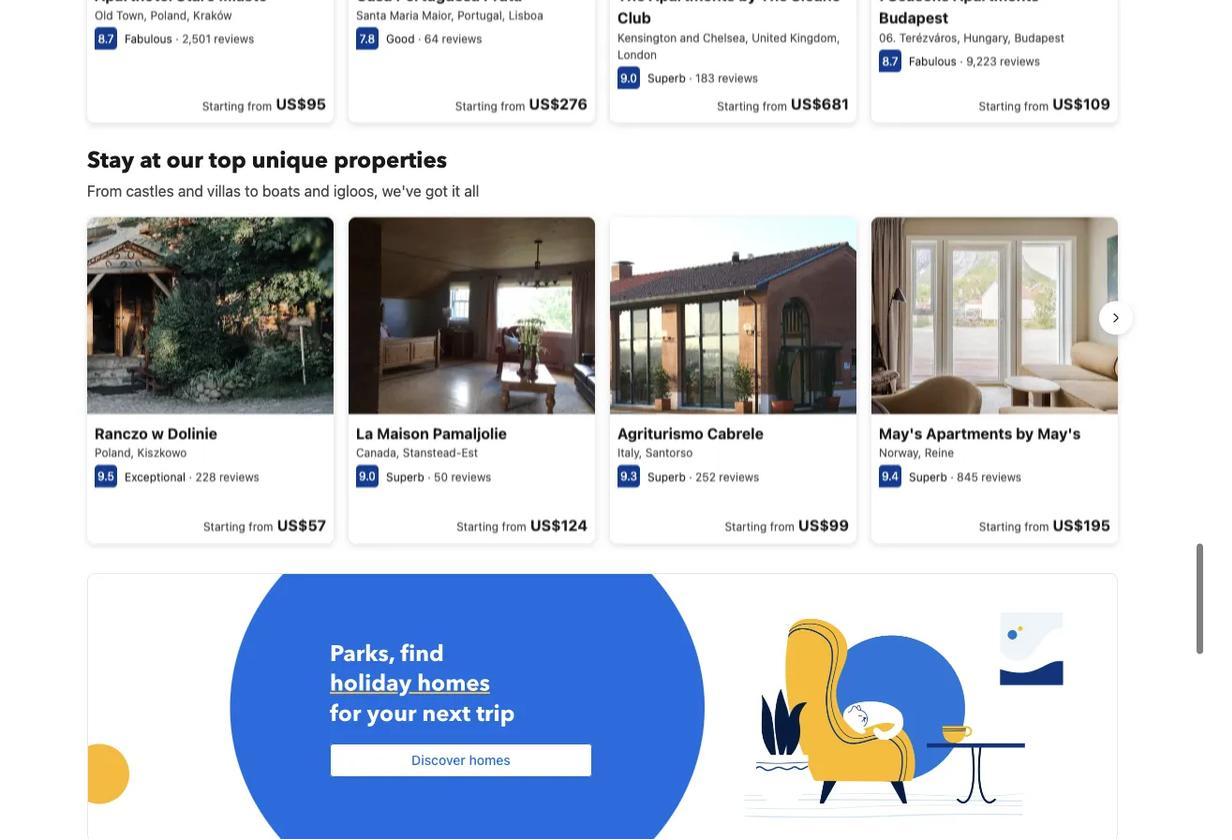 Task type: vqa. For each thing, say whether or not it's contained in the screenshot.


Task type: locate. For each thing, give the bounding box(es) containing it.
boats
[[262, 182, 300, 200]]

reviews down the kraków
[[214, 33, 254, 46]]

reviews for us$681
[[718, 72, 758, 85]]

maior,
[[422, 9, 454, 22]]

la maison pamaljolie canada, stanstead-est
[[356, 424, 507, 459]]

by inside the apartments by the sloane club kensington and chelsea, united kingdom, london
[[739, 0, 757, 5]]

maison
[[377, 424, 429, 442]]

by inside may's apartments by may's norway, reine
[[1016, 424, 1034, 442]]

kingdom,
[[790, 32, 840, 45]]

2 may's from the left
[[1038, 424, 1081, 442]]

8.7 for us$95
[[98, 33, 114, 46]]

italy,
[[618, 446, 643, 459]]

stay at our top unique properties from castles and villas to boats and igloos, we've got it all
[[87, 145, 479, 200]]

apartments up reine
[[926, 424, 1013, 442]]

starting inside starting from us$681
[[717, 100, 760, 113]]

starting down superb · 50 reviews
[[457, 520, 499, 533]]

starting down 228
[[203, 520, 246, 533]]

and
[[680, 32, 700, 45], [178, 182, 203, 200], [304, 182, 330, 200]]

parks, find
[[330, 639, 444, 670]]

from inside the starting from us$109
[[1024, 100, 1049, 113]]

by
[[739, 0, 757, 5], [1016, 424, 1034, 442]]

from left us$109
[[1024, 100, 1049, 113]]

reviews
[[214, 33, 254, 46], [442, 33, 482, 46], [1000, 55, 1040, 69], [718, 72, 758, 85], [219, 470, 259, 483], [451, 470, 491, 483], [719, 470, 759, 483], [982, 470, 1022, 483]]

us$276
[[529, 96, 588, 114]]

from left us$681
[[763, 100, 787, 113]]

starting inside starting from us$95
[[202, 100, 244, 113]]

8.7 element for us$95
[[95, 28, 117, 50]]

homes for discover homes
[[469, 753, 511, 769]]

kensington
[[618, 32, 677, 45]]

apartments for hungary,
[[953, 0, 1040, 5]]

1 vertical spatial budapest
[[1015, 32, 1065, 45]]

superb for may's
[[909, 470, 947, 483]]

poland, inside ranczo w dolinie poland, kiszkowo
[[95, 446, 134, 459]]

0 horizontal spatial poland,
[[95, 446, 134, 459]]

may's up the norway,
[[879, 424, 923, 442]]

1 horizontal spatial fabulous
[[909, 55, 957, 69]]

from inside starting from us$681
[[763, 100, 787, 113]]

8.7 element down 06.
[[879, 50, 902, 73]]

kraków
[[193, 9, 232, 22]]

7seasons apartments budapest 06. terézváros, hungary, budapest
[[879, 0, 1065, 45]]

superb down reine
[[909, 470, 947, 483]]

superb down the santorso
[[648, 470, 686, 483]]

region
[[72, 210, 1133, 551]]

0 horizontal spatial 8.7
[[98, 33, 114, 46]]

1 vertical spatial poland,
[[95, 446, 134, 459]]

stanstead-
[[403, 446, 462, 459]]

0 vertical spatial homes
[[417, 669, 490, 700]]

superb element for la
[[386, 470, 424, 483]]

2 horizontal spatial and
[[680, 32, 700, 45]]

find
[[401, 639, 444, 670]]

santa
[[356, 9, 386, 22]]

igloos,
[[334, 182, 378, 200]]

0 horizontal spatial 9.0
[[359, 470, 376, 483]]

reine
[[925, 446, 954, 459]]

the up club
[[618, 0, 645, 5]]

us$109
[[1053, 96, 1111, 114]]

from left the us$195
[[1025, 520, 1049, 533]]

reviews right 228
[[219, 470, 259, 483]]

8.7 down 06.
[[882, 55, 899, 68]]

us$124
[[530, 516, 588, 534]]

9.0 element
[[618, 67, 640, 90], [356, 465, 379, 488]]

apartments for reine
[[926, 424, 1013, 442]]

fabulous element down terézváros, on the right top
[[909, 55, 957, 69]]

apartments inside "7seasons apartments budapest 06. terézváros, hungary, budapest"
[[953, 0, 1040, 5]]

0 horizontal spatial by
[[739, 0, 757, 5]]

reviews right the 845
[[982, 470, 1022, 483]]

poland, up fabulous · 2,501 reviews
[[151, 9, 190, 22]]

starting down the good · 64 reviews
[[455, 100, 498, 113]]

9.0 element down canada,
[[356, 465, 379, 488]]

the up united
[[760, 0, 788, 5]]

0 vertical spatial by
[[739, 0, 757, 5]]

apartments inside the apartments by the sloane club kensington and chelsea, united kingdom, london
[[649, 0, 735, 5]]

poland, down the ranczo
[[95, 446, 134, 459]]

8.7 element down old
[[95, 28, 117, 50]]

reviews down est
[[451, 470, 491, 483]]

by for may's
[[1016, 424, 1034, 442]]

unique
[[252, 145, 328, 176]]

0 vertical spatial fabulous
[[125, 33, 172, 46]]

845
[[957, 470, 979, 483]]

· left 9,223
[[960, 55, 963, 69]]

from left us$57
[[249, 520, 273, 533]]

starting down 9,223
[[979, 100, 1021, 113]]

fabulous down terézváros, on the right top
[[909, 55, 957, 69]]

8.7
[[98, 33, 114, 46], [882, 55, 899, 68]]

got
[[425, 182, 448, 200]]

superb element down reine
[[909, 470, 947, 483]]

budapest right hungary, on the top of page
[[1015, 32, 1065, 45]]

9.0 for la maison pamaljolie
[[359, 470, 376, 483]]

starting inside 'starting from us$99'
[[725, 520, 767, 533]]

reviews right the 252
[[719, 470, 759, 483]]

superb element left the 50
[[386, 470, 424, 483]]

1 horizontal spatial may's
[[1038, 424, 1081, 442]]

9.0 element down london
[[618, 67, 640, 90]]

0 vertical spatial 9.0 element
[[618, 67, 640, 90]]

starting for us$195
[[979, 520, 1022, 533]]

may's apartments by may's norway, reine
[[879, 424, 1081, 459]]

· left the 50
[[428, 470, 431, 483]]

from inside starting from us$195
[[1025, 520, 1049, 533]]

good element
[[386, 33, 415, 46]]

0 vertical spatial 9.0
[[621, 72, 637, 85]]

portugal,
[[458, 9, 506, 22]]

apartments inside may's apartments by may's norway, reine
[[926, 424, 1013, 442]]

1 horizontal spatial and
[[304, 182, 330, 200]]

budapest down 7seasons at the top of the page
[[879, 10, 949, 27]]

from inside starting from us$276
[[501, 100, 525, 113]]

1 horizontal spatial 8.7
[[882, 55, 899, 68]]

1 horizontal spatial by
[[1016, 424, 1034, 442]]

0 horizontal spatial 8.7 element
[[95, 28, 117, 50]]

9.0 element for la maison pamaljolie
[[356, 465, 379, 488]]

poland,
[[151, 9, 190, 22], [95, 446, 134, 459]]

from left us$124
[[502, 520, 527, 533]]

exceptional
[[125, 470, 186, 483]]

agriturismo cabrele italy, santorso
[[618, 424, 764, 459]]

· for us$95
[[176, 33, 179, 46]]

0 horizontal spatial budapest
[[879, 10, 949, 27]]

fabulous element
[[125, 33, 172, 46], [909, 55, 957, 69]]

· for us$681
[[689, 72, 692, 85]]

hungary,
[[964, 32, 1011, 45]]

properties
[[334, 145, 447, 176]]

starting inside starting from us$124
[[457, 520, 499, 533]]

canada,
[[356, 446, 400, 459]]

from inside starting from us$95
[[247, 100, 272, 113]]

may's up starting from us$195 on the right
[[1038, 424, 1081, 442]]

superb down london
[[648, 72, 686, 85]]

2,501
[[182, 33, 211, 46]]

9.0 down canada,
[[359, 470, 376, 483]]

sloane
[[791, 0, 841, 5]]

· left 228
[[189, 470, 192, 483]]

1 horizontal spatial 9.0
[[621, 72, 637, 85]]

the
[[618, 0, 645, 5], [760, 0, 788, 5]]

starting inside starting from us$57
[[203, 520, 246, 533]]

1 horizontal spatial 9.0 element
[[618, 67, 640, 90]]

starting inside starting from us$195
[[979, 520, 1022, 533]]

0 horizontal spatial may's
[[879, 424, 923, 442]]

1 may's from the left
[[879, 424, 923, 442]]

9,223
[[967, 55, 997, 69]]

· left 2,501
[[176, 33, 179, 46]]

us$95
[[276, 96, 326, 114]]

exceptional · 228 reviews
[[125, 470, 259, 483]]

1 vertical spatial by
[[1016, 424, 1034, 442]]

superb
[[648, 72, 686, 85], [386, 470, 424, 483], [648, 470, 686, 483], [909, 470, 947, 483]]

from left us$95 at the top left of page
[[247, 100, 272, 113]]

8.7 element for us$109
[[879, 50, 902, 73]]

starting down superb · 252 reviews
[[725, 520, 767, 533]]

1 vertical spatial fabulous element
[[909, 55, 957, 69]]

fabulous down the old town, poland, kraków
[[125, 33, 172, 46]]

apartments up hungary, on the top of page
[[953, 0, 1040, 5]]

1 vertical spatial 8.7
[[882, 55, 899, 68]]

· left the 183
[[689, 72, 692, 85]]

and right boats at the left top of page
[[304, 182, 330, 200]]

may's
[[879, 424, 923, 442], [1038, 424, 1081, 442]]

fabulous
[[125, 33, 172, 46], [909, 55, 957, 69]]

reviews right the 183
[[718, 72, 758, 85]]

from inside starting from us$57
[[249, 520, 273, 533]]

for your next trip
[[330, 699, 515, 730]]

1 vertical spatial 9.0 element
[[356, 465, 379, 488]]

starting
[[202, 100, 244, 113], [455, 100, 498, 113], [717, 100, 760, 113], [979, 100, 1021, 113], [203, 520, 246, 533], [457, 520, 499, 533], [725, 520, 767, 533], [979, 520, 1022, 533]]

8.7 element
[[95, 28, 117, 50], [879, 50, 902, 73]]

w
[[152, 424, 164, 442]]

9.3
[[621, 470, 637, 483]]

superb element
[[648, 72, 686, 85], [386, 470, 424, 483], [648, 470, 686, 483], [909, 470, 947, 483]]

starting for us$95
[[202, 100, 244, 113]]

starting down superb · 845 reviews
[[979, 520, 1022, 533]]

starting up top
[[202, 100, 244, 113]]

by up superb · 845 reviews
[[1016, 424, 1034, 442]]

from
[[247, 100, 272, 113], [501, 100, 525, 113], [763, 100, 787, 113], [1024, 100, 1049, 113], [249, 520, 273, 533], [502, 520, 527, 533], [770, 520, 795, 533], [1025, 520, 1049, 533]]

superb element down london
[[648, 72, 686, 85]]

reviews for us$195
[[982, 470, 1022, 483]]

· left 64
[[418, 33, 421, 46]]

· left the 845
[[951, 470, 954, 483]]

1 vertical spatial fabulous
[[909, 55, 957, 69]]

64
[[424, 33, 439, 46]]

06.
[[879, 32, 896, 45]]

0 horizontal spatial fabulous
[[125, 33, 172, 46]]

starting from us$99
[[725, 516, 849, 534]]

trip
[[476, 699, 515, 730]]

8.7 down old
[[98, 33, 114, 46]]

parks,
[[330, 639, 395, 670]]

from inside starting from us$124
[[502, 520, 527, 533]]

reviews down santa maria maior, portugal, lisboa on the left of the page
[[442, 33, 482, 46]]

and down our in the left top of the page
[[178, 182, 203, 200]]

budapest
[[879, 10, 949, 27], [1015, 32, 1065, 45]]

holiday
[[330, 669, 412, 700]]

ranczo w dolinie poland, kiszkowo
[[95, 424, 217, 459]]

starting down superb · 183 reviews
[[717, 100, 760, 113]]

9.0 for the apartments by the sloane club
[[621, 72, 637, 85]]

from for us$57
[[249, 520, 273, 533]]

0 vertical spatial fabulous element
[[125, 33, 172, 46]]

starting from us$109
[[979, 96, 1111, 114]]

1 horizontal spatial the
[[760, 0, 788, 5]]

1 vertical spatial homes
[[469, 753, 511, 769]]

0 vertical spatial 8.7
[[98, 33, 114, 46]]

and left chelsea,
[[680, 32, 700, 45]]

reviews right 9,223
[[1000, 55, 1040, 69]]

1 horizontal spatial poland,
[[151, 9, 190, 22]]

superb left the 50
[[386, 470, 424, 483]]

starting from us$681
[[717, 96, 849, 114]]

0 horizontal spatial the
[[618, 0, 645, 5]]

· for us$124
[[428, 470, 431, 483]]

starting inside the starting from us$109
[[979, 100, 1021, 113]]

superb element down the santorso
[[648, 470, 686, 483]]

9.0 element for the apartments by the sloane club
[[618, 67, 640, 90]]

from inside 'starting from us$99'
[[770, 520, 795, 533]]

starting from us$276
[[455, 96, 588, 114]]

1 vertical spatial 9.0
[[359, 470, 376, 483]]

town,
[[116, 9, 147, 22]]

from left us$276
[[501, 100, 525, 113]]

from left us$99 on the right bottom of the page
[[770, 520, 795, 533]]

from for us$95
[[247, 100, 272, 113]]

starting inside starting from us$276
[[455, 100, 498, 113]]

fabulous element down the old town, poland, kraków
[[125, 33, 172, 46]]

1 horizontal spatial 8.7 element
[[879, 50, 902, 73]]

1 horizontal spatial fabulous element
[[909, 55, 957, 69]]

183
[[696, 72, 715, 85]]

0 horizontal spatial 9.0 element
[[356, 465, 379, 488]]

region containing ranczo w dolinie
[[72, 210, 1133, 551]]

0 horizontal spatial fabulous element
[[125, 33, 172, 46]]

fabulous element for us$95
[[125, 33, 172, 46]]

· left the 252
[[689, 470, 692, 483]]

top
[[209, 145, 246, 176]]

· for us$109
[[960, 55, 963, 69]]

starting for us$99
[[725, 520, 767, 533]]

apartments up chelsea,
[[649, 0, 735, 5]]

reviews for us$124
[[451, 470, 491, 483]]

9.0 down london
[[621, 72, 637, 85]]

by up united
[[739, 0, 757, 5]]

9.0
[[621, 72, 637, 85], [359, 470, 376, 483]]



Task type: describe. For each thing, give the bounding box(es) containing it.
and inside the apartments by the sloane club kensington and chelsea, united kingdom, london
[[680, 32, 700, 45]]

starting from us$95
[[202, 96, 326, 114]]

superb element for agriturismo
[[648, 470, 686, 483]]

starting from us$124
[[457, 516, 588, 534]]

reviews for us$99
[[719, 470, 759, 483]]

2 the from the left
[[760, 0, 788, 5]]

superb · 50 reviews
[[386, 470, 491, 483]]

superb · 183 reviews
[[648, 72, 758, 85]]

0 horizontal spatial and
[[178, 182, 203, 200]]

9.5
[[98, 470, 114, 483]]

old town, poland, kraków
[[95, 9, 232, 22]]

us$57
[[277, 516, 326, 534]]

by for the
[[739, 0, 757, 5]]

7seasons
[[879, 0, 950, 5]]

from for us$124
[[502, 520, 527, 533]]

starting for us$681
[[717, 100, 760, 113]]

chelsea,
[[703, 32, 749, 45]]

· for us$57
[[189, 470, 192, 483]]

old
[[95, 9, 113, 22]]

lisboa
[[509, 9, 544, 22]]

holiday homes
[[330, 669, 490, 700]]

agriturismo
[[618, 424, 704, 442]]

kiszkowo
[[137, 446, 187, 459]]

fabulous element for us$109
[[909, 55, 957, 69]]

villas
[[207, 182, 241, 200]]

superb element for the
[[648, 72, 686, 85]]

reviews for us$57
[[219, 470, 259, 483]]

to
[[245, 182, 259, 200]]

1 horizontal spatial budapest
[[1015, 32, 1065, 45]]

good
[[386, 33, 415, 46]]

discover
[[412, 753, 466, 769]]

we've
[[382, 182, 422, 200]]

dolinie
[[168, 424, 217, 442]]

fabulous · 2,501 reviews
[[125, 33, 254, 46]]

united
[[752, 32, 787, 45]]

9.3 element
[[618, 465, 640, 488]]

next
[[422, 699, 471, 730]]

7.8 element
[[356, 28, 379, 50]]

us$681
[[791, 96, 849, 114]]

from for us$195
[[1025, 520, 1049, 533]]

your
[[367, 699, 417, 730]]

ranczo
[[95, 424, 148, 442]]

us$99
[[799, 516, 849, 534]]

· for us$276
[[418, 33, 421, 46]]

7.8
[[360, 33, 375, 46]]

club
[[618, 10, 651, 27]]

pamaljolie
[[433, 424, 507, 442]]

fabulous for us$109
[[909, 55, 957, 69]]

8.7 for us$109
[[882, 55, 899, 68]]

starting from us$195
[[979, 516, 1111, 534]]

stay
[[87, 145, 134, 176]]

reviews for us$95
[[214, 33, 254, 46]]

0 vertical spatial budapest
[[879, 10, 949, 27]]

superb · 845 reviews
[[909, 470, 1022, 483]]

reviews for us$109
[[1000, 55, 1040, 69]]

homes for holiday homes
[[417, 669, 490, 700]]

from for us$99
[[770, 520, 795, 533]]

it
[[452, 182, 461, 200]]

apartments for club
[[649, 0, 735, 5]]

9.5 element
[[95, 465, 117, 488]]

starting for us$57
[[203, 520, 246, 533]]

fabulous · 9,223 reviews
[[909, 55, 1040, 69]]

for
[[330, 699, 361, 730]]

superb for la
[[386, 470, 424, 483]]

252
[[696, 470, 716, 483]]

reviews for us$276
[[442, 33, 482, 46]]

superb for agriturismo
[[648, 470, 686, 483]]

good · 64 reviews
[[386, 33, 482, 46]]

our
[[166, 145, 203, 176]]

0 vertical spatial poland,
[[151, 9, 190, 22]]

from for us$109
[[1024, 100, 1049, 113]]

9.4 element
[[879, 465, 902, 488]]

1 the from the left
[[618, 0, 645, 5]]

exceptional element
[[125, 470, 186, 483]]

santa maria maior, portugal, lisboa
[[356, 9, 544, 22]]

discover homes
[[412, 753, 511, 769]]

superb element for may's
[[909, 470, 947, 483]]

fabulous for us$95
[[125, 33, 172, 46]]

castles
[[126, 182, 174, 200]]

starting for us$109
[[979, 100, 1021, 113]]

at
[[140, 145, 161, 176]]

starting from us$57
[[203, 516, 326, 534]]

santorso
[[646, 446, 693, 459]]

· for us$195
[[951, 470, 954, 483]]

london
[[618, 48, 657, 62]]

· for us$99
[[689, 470, 692, 483]]

terézváros,
[[900, 32, 961, 45]]

all
[[464, 182, 479, 200]]

maria
[[390, 9, 419, 22]]

la
[[356, 424, 373, 442]]

starting for us$276
[[455, 100, 498, 113]]

from for us$276
[[501, 100, 525, 113]]

norway,
[[879, 446, 922, 459]]

228
[[195, 470, 216, 483]]

starting for us$124
[[457, 520, 499, 533]]

from for us$681
[[763, 100, 787, 113]]

superb for the
[[648, 72, 686, 85]]

cabrele
[[707, 424, 764, 442]]

us$195
[[1053, 516, 1111, 534]]

superb · 252 reviews
[[648, 470, 759, 483]]

50
[[434, 470, 448, 483]]



